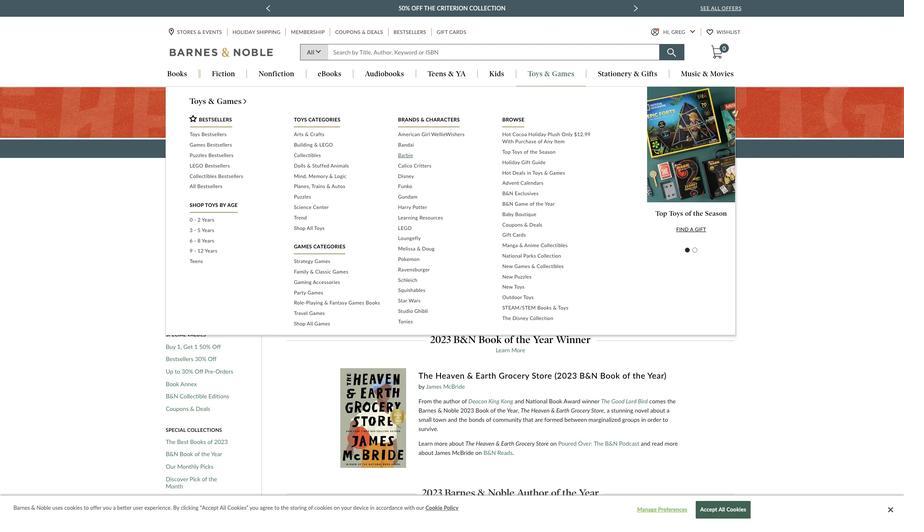 Task type: describe. For each thing, give the bounding box(es) containing it.
b&n inside the 2023 b&n book of the year winner learn more
[[454, 334, 476, 346]]

the left the criterion
[[424, 5, 436, 12]]

american girl welliewishers bandai barbie calico critters disney funko gundam harry potter learning resources lego loungefly melissa & doug pokemon ravensburger schleich squishables star wars studio ghibli tonies
[[398, 131, 465, 325]]

the heaven & earth grocery store (2023 b&n book of the year) image
[[340, 369, 406, 468]]

buy one, get one 50% off books for every reader link
[[466, 238, 555, 319]]

$12.99
[[574, 131, 591, 138]]

doug
[[422, 246, 435, 252]]

& inside 'link'
[[198, 29, 201, 35]]

bestsellers down 'bestsellers' heading
[[202, 131, 227, 138]]

to right agree
[[275, 505, 280, 512]]

comes
[[649, 398, 666, 405]]

collectibles inside the arts & crafts building & lego collectibles dolls & stuffed animals mind, memory & logic planes, trains & autos puzzles science center trend shop all toys
[[294, 152, 321, 158]]

books
[[352, 188, 366, 194]]

9
[[190, 248, 193, 254]]

deals left the bestsellers link
[[367, 29, 383, 35]]

b&n inside b&n top 100 link
[[166, 236, 178, 243]]

collectibles up national parks collection link
[[541, 242, 568, 249]]

store inside the book store discover the best books to read right now including trending titles, bookseller recommendations, new releases and more.
[[467, 170, 497, 186]]

ya for teens & ya top 100
[[188, 248, 195, 255]]

and inside a stunning novel about a small town and the bonds of community that are formed between marginalized groups in order to survive.
[[448, 416, 457, 424]]

gift left item
[[541, 144, 553, 152]]

list for games
[[294, 257, 386, 329]]

shop inside the book store main content
[[483, 144, 499, 152]]

& inside button
[[448, 70, 454, 78]]

family
[[294, 269, 309, 275]]

all inside the arts & crafts building & lego collectibles dolls & stuffed animals mind, memory & logic planes, trains & autos puzzles science center trend shop all toys
[[307, 225, 313, 231]]

and inside the book store discover the best books to read right now including trending titles, bookseller recommendations, new releases and more.
[[572, 188, 581, 194]]

puzzles bestsellers link
[[190, 151, 281, 161]]

gift left "5"
[[187, 223, 197, 230]]

1 vertical spatial 30%
[[182, 368, 193, 375]]

stationery & gifts button
[[587, 70, 669, 79]]

king
[[489, 398, 500, 405]]

years right "5"
[[202, 227, 214, 233]]

gift down 50% off the criterion collection link
[[437, 29, 448, 35]]

shop all games link
[[294, 319, 386, 329]]

heaven for store
[[436, 371, 465, 381]]

deals down the boutique
[[530, 222, 543, 228]]

1 horizontal spatial soon
[[425, 299, 438, 306]]

the inside the heaven & earth grocery store (2023 b&n book of the year) by james mcbride
[[633, 371, 646, 381]]

stores
[[177, 29, 196, 35]]

accept all cookies button
[[696, 502, 751, 519]]

2023 inside comes the barnes & noble 2023 book of the year,
[[461, 407, 474, 414]]

deals up the advent
[[513, 170, 526, 176]]

bestsellers inside bestsellers 30% off link
[[166, 356, 193, 363]]

strategy
[[294, 258, 313, 265]]

0 for 0 - 2 years 3 - 5 years 6 - 8 years 9 - 12 years teens
[[190, 217, 193, 223]]

bestsellers inside the bestsellers link
[[394, 29, 426, 35]]

deals inside the book store main content
[[196, 405, 210, 413]]

year inside "link"
[[211, 451, 222, 458]]

groups
[[622, 416, 640, 424]]

toys up customer favorites
[[205, 202, 218, 208]]

& inside the heaven & earth grocery store (2023 b&n book of the year) by james mcbride
[[467, 371, 473, 381]]

pick
[[190, 476, 200, 483]]

1 vertical spatial releases
[[327, 299, 349, 306]]

off up pre-
[[208, 356, 217, 363]]

in inside the hot cocoa holiday plush only $12.99 with purchase of any item top toys of the season holiday gift guide hot deals in toys & games advent calendars b&n exclusives b&n game of the year baby boutique coupons & deals gift cards manga & anime collectibles national parks collection new games & collectibles new puzzles new toys outdoor toys steam/stem books & toys the disney collection
[[527, 170, 531, 176]]

best
[[177, 438, 189, 446]]

teens & ya top 100
[[166, 248, 217, 255]]

1 vertical spatial about
[[449, 440, 464, 447]]

logic
[[335, 173, 347, 179]]

bandai
[[398, 142, 414, 148]]

studio
[[398, 308, 413, 314]]

b&n inside b&n book of the year "link"
[[166, 451, 178, 458]]

kong
[[501, 398, 513, 405]]

the down bonds
[[466, 440, 475, 447]]

book club selections
[[166, 496, 220, 503]]

1 horizontal spatial coming
[[404, 299, 424, 306]]

year inside the hot cocoa holiday plush only $12.99 with purchase of any item top toys of the season holiday gift guide hot deals in toys & games advent calendars b&n exclusives b&n game of the year baby boutique coupons & deals gift cards manga & anime collectibles national parks collection new games & collectibles new puzzles new toys outdoor toys steam/stem books & toys the disney collection
[[545, 201, 555, 207]]

trains
[[312, 183, 325, 190]]

cocoa
[[513, 131, 527, 138]]

bestsellers inside heading
[[199, 117, 232, 123]]

off right 1
[[212, 343, 221, 350]]

teens for teens & ya top 100
[[166, 248, 181, 255]]

b&n exclusives link
[[502, 189, 594, 199]]

buy 1, get 1 50% off
[[166, 343, 221, 350]]

star wars link
[[398, 296, 490, 306]]

toys up find a gift
[[669, 210, 684, 218]]

up to 30% off pre-orders link
[[166, 368, 233, 375]]

a down the top toys of the season
[[690, 226, 694, 233]]

toys down the outdoor toys link on the bottom of page
[[558, 305, 569, 311]]

for inside buy one, get one 50% off books for every reader
[[498, 306, 505, 313]]

& inside heading
[[421, 117, 425, 123]]

one
[[512, 299, 523, 306]]

lego inside american girl welliewishers bandai barbie calico critters disney funko gundam harry potter learning resources lego loungefly melissa & doug pokemon ravensburger schleich squishables star wars studio ghibli tonies
[[398, 225, 412, 231]]

list for toys
[[294, 130, 386, 234]]

loungefly
[[398, 235, 421, 242]]

bestsellers up shop toys by age at the left top
[[197, 183, 223, 190]]

1 vertical spatial our
[[166, 463, 176, 470]]

the right over:
[[594, 440, 604, 447]]

shop inside heading
[[190, 202, 204, 208]]

toys down the purchase
[[512, 149, 523, 155]]

audiobooks button
[[353, 70, 416, 79]]

the down b&n exclusives link at right top
[[536, 201, 544, 207]]

holiday up any
[[529, 131, 546, 138]]

4 - from the top
[[194, 248, 196, 254]]

1 vertical spatial barnes
[[445, 487, 475, 499]]

games inside toys bestsellers games bestsellers puzzles bestsellers lego bestsellers collectibles bestsellers all bestsellers
[[190, 142, 206, 148]]

by inside the heaven & earth grocery store (2023 b&n book of the year) by james mcbride
[[419, 383, 425, 390]]

get for 1
[[183, 343, 193, 350]]

a stunning novel about a small town and the bonds of community that are formed between marginalized groups in order to survive.
[[419, 407, 670, 433]]

kids for kids
[[490, 70, 504, 78]]

discover inside discover pick of the month
[[166, 476, 188, 483]]

toys up "calendars"
[[533, 170, 543, 176]]

gift left bandai
[[384, 144, 396, 152]]

learning resources link
[[398, 213, 490, 223]]

subject
[[191, 310, 210, 317]]

gift down the purchase
[[522, 159, 531, 166]]

a right "novel"
[[667, 407, 670, 414]]

next slide / item image
[[634, 5, 638, 12]]

b&n book of the year
[[166, 451, 222, 458]]

gundam
[[398, 194, 418, 200]]

now
[[398, 188, 408, 194]]

0 horizontal spatial soon
[[187, 298, 200, 305]]

the right author
[[562, 487, 577, 499]]

lego link
[[398, 223, 490, 234]]

the up store,
[[601, 398, 610, 405]]

barnes & noble book of the year! the heaven & earth grocery store. shop now image
[[0, 87, 904, 138]]

the inside the 2023 b&n book of the year winner learn more
[[516, 334, 531, 346]]

get for one
[[501, 299, 510, 306]]

0 vertical spatial 30%
[[195, 356, 206, 363]]

1 horizontal spatial gift cards link
[[502, 230, 594, 241]]

grocery for store
[[499, 371, 530, 381]]

0 for 0
[[723, 45, 726, 52]]

of inside the heaven & earth grocery store (2023 b&n book of the year) by james mcbride
[[623, 371, 631, 381]]

a up marginalized
[[607, 407, 610, 414]]

noble inside comes the barnes & noble 2023 book of the year,
[[444, 407, 459, 414]]

3 - 5 years link
[[190, 226, 281, 236]]

by inside heading
[[220, 202, 226, 208]]

on inside and read more about james mcbride on
[[475, 450, 482, 457]]

tonies
[[398, 319, 413, 325]]

by inside the privacy alert dialog
[[173, 505, 179, 512]]

books inside buy one, get one 50% off books for every reader
[[481, 306, 496, 313]]

categories for strategy games
[[313, 244, 346, 250]]

the inside alert dialog
[[281, 505, 289, 512]]

& inside american girl welliewishers bandai barbie calico critters disney funko gundam harry potter learning resources lego loungefly melissa & doug pokemon ravensburger schleich squishables star wars studio ghibli tonies
[[417, 246, 421, 252]]

mcbride inside and read more about james mcbride on
[[452, 450, 474, 457]]

the inside "link"
[[201, 451, 210, 458]]

the inside the hot cocoa holiday plush only $12.99 with purchase of any item top toys of the season holiday gift guide hot deals in toys & games advent calendars b&n exclusives b&n game of the year baby boutique coupons & deals gift cards manga & anime collectibles national parks collection new games & collectibles new puzzles new toys outdoor toys steam/stem books & toys the disney collection
[[502, 315, 511, 321]]

store inside the heaven & earth grocery store (2023 b&n book of the year) by james mcbride
[[532, 371, 552, 381]]

one,
[[487, 299, 499, 306]]

guide inside holiday gift guide link
[[198, 223, 213, 230]]

read inside and read more about james mcbride on
[[652, 440, 663, 447]]

b&n up baby
[[502, 201, 514, 207]]

0 horizontal spatial cards
[[449, 29, 466, 35]]

the inside the book store discover the best books to read right now including trending titles, bookseller recommendations, new releases and more.
[[331, 188, 339, 194]]

list containing hot cocoa holiday plush only $12.99 with purchase of any item
[[502, 130, 594, 324]]

50% for buy one, get one 50% off books for every reader
[[524, 299, 536, 306]]

coming soon icon image
[[376, 238, 466, 297]]

.
[[513, 450, 514, 457]]

years right 12
[[205, 248, 217, 254]]

all right "accept
[[220, 505, 226, 512]]

off left pre-
[[195, 368, 203, 375]]

james inside the heaven & earth grocery store (2023 b&n book of the year) by james mcbride
[[426, 383, 442, 390]]

toys categories heading
[[294, 117, 341, 128]]

find for find a gift
[[677, 226, 689, 233]]

year inside the 2023 b&n book of the year winner learn more
[[533, 334, 554, 346]]

all down membership
[[307, 49, 315, 56]]

your
[[341, 505, 352, 512]]

2 vertical spatial grocery
[[516, 440, 535, 447]]

coupons inside the hot cocoa holiday plush only $12.99 with purchase of any item top toys of the season holiday gift guide hot deals in toys & games advent calendars b&n exclusives b&n game of the year baby boutique coupons & deals gift cards manga & anime collectibles national parks collection new games & collectibles new puzzles new toys outdoor toys steam/stem books & toys the disney collection
[[502, 222, 523, 228]]

the inside the book store discover the best books to read right now including trending titles, bookseller recommendations, new releases and more.
[[408, 170, 431, 186]]

bestsellers right times®
[[197, 273, 224, 280]]

all bestsellers link
[[190, 182, 281, 192]]

1 horizontal spatial heaven
[[476, 440, 495, 447]]

0 - 2 years 3 - 5 years 6 - 8 years 9 - 12 years teens
[[190, 217, 217, 265]]

the down kong
[[497, 407, 506, 414]]

0 vertical spatial collection
[[469, 5, 506, 12]]

barbie link
[[398, 151, 490, 161]]

years right 2 at top left
[[202, 217, 214, 223]]

collectibles down national parks collection link
[[537, 263, 564, 269]]

mind,
[[294, 173, 307, 179]]

bestsellers down games bestsellers link
[[208, 152, 234, 158]]

learn more link
[[496, 347, 525, 354]]

gift up manga
[[502, 232, 511, 238]]

1 horizontal spatial coupons & deals
[[335, 29, 383, 35]]

cookie
[[426, 505, 443, 512]]

years right 8
[[202, 238, 214, 244]]

favorites for customer favorites
[[196, 212, 223, 218]]

only
[[562, 131, 573, 138]]

9 - 12 years link
[[190, 246, 281, 257]]

0 vertical spatial releases
[[179, 285, 201, 292]]

to inside up to 30% off pre-orders link
[[175, 368, 180, 375]]

author
[[443, 398, 460, 405]]

2 vertical spatial store
[[536, 440, 549, 447]]

disney inside american girl welliewishers bandai barbie calico critters disney funko gundam harry potter learning resources lego loungefly melissa & doug pokemon ravensburger schleich squishables star wars studio ghibli tonies
[[398, 173, 414, 179]]

in inside the privacy alert dialog
[[370, 505, 375, 512]]

the up find a gift
[[693, 210, 704, 218]]

learn inside the 2023 b&n book of the year winner learn more
[[496, 347, 510, 354]]

toys up reader
[[524, 294, 534, 301]]

of inside the privacy alert dialog
[[308, 505, 313, 512]]

role-playing & fantasy games books link
[[294, 298, 386, 309]]

steam/stem books & toys link
[[502, 303, 594, 314]]

about for james
[[419, 450, 434, 457]]

pokemon link
[[398, 254, 490, 265]]

collectibles link
[[294, 151, 386, 161]]

logo image
[[170, 48, 274, 59]]

0 vertical spatial gift cards link
[[436, 28, 467, 36]]

learn more about the heaven & earth grocery store on poured over: the b&n podcast
[[419, 440, 640, 447]]

melissa & doug link
[[398, 244, 490, 254]]

games inside heading
[[294, 244, 312, 250]]

survive.
[[419, 426, 438, 433]]

teens link
[[190, 257, 281, 267]]

fiction
[[212, 70, 235, 78]]

search image
[[667, 48, 676, 57]]

2 vertical spatial collection
[[530, 315, 554, 321]]

browse
[[502, 117, 525, 123]]

kids for kids top 100
[[166, 260, 177, 268]]

book inside the book store discover the best books to read right now including trending titles, bookseller recommendations, new releases and more.
[[434, 170, 464, 186]]

puzzles inside the arts & crafts building & lego collectibles dolls & stuffed animals mind, memory & logic planes, trains & autos puzzles science center trend shop all toys
[[294, 194, 311, 200]]

0 vertical spatial guide
[[555, 144, 574, 152]]

books icon image
[[466, 238, 555, 297]]

the down arts & crafts link
[[347, 144, 357, 152]]

kids button
[[478, 70, 516, 79]]

shop inside strategy games family & classic games gaming accessories party games role-playing & fantasy games books travel games shop all games
[[294, 321, 306, 327]]

american girl welliewishers link
[[398, 130, 490, 140]]

national inside the hot cocoa holiday plush only $12.99 with purchase of any item top toys of the season holiday gift guide hot deals in toys & games advent calendars b&n exclusives b&n game of the year baby boutique coupons & deals gift cards manga & anime collectibles national parks collection new games & collectibles new puzzles new toys outdoor toys steam/stem books & toys the disney collection
[[502, 253, 522, 259]]

toys & games for toys & games button
[[528, 70, 575, 78]]

0 horizontal spatial coming soon
[[166, 298, 200, 305]]

bestsellers link
[[393, 28, 427, 36]]

over:
[[578, 440, 593, 447]]

2 horizontal spatial noble
[[488, 487, 515, 499]]

stuffed
[[312, 163, 329, 169]]

list containing toys bestsellers
[[190, 130, 281, 192]]

gaming accessories link
[[294, 277, 386, 288]]

to left the offer
[[84, 505, 89, 512]]

bestsellers heading
[[188, 114, 232, 128]]

3 - from the top
[[194, 238, 196, 244]]

0 vertical spatial 50%
[[399, 5, 410, 12]]

teens for teens & ya
[[428, 70, 447, 78]]

lord
[[626, 398, 637, 405]]

0 vertical spatial by
[[183, 310, 189, 317]]

the disney collection link
[[502, 314, 594, 324]]

gundam link
[[398, 192, 490, 202]]

agree
[[260, 505, 273, 512]]

see all offers link
[[701, 5, 742, 11]]

earth for store
[[476, 371, 497, 381]]

Search by Title, Author, Keyword or ISBN text field
[[328, 44, 660, 61]]

cart image
[[711, 45, 723, 59]]

1 horizontal spatial new releases
[[314, 299, 349, 306]]

ebooks
[[318, 70, 342, 78]]

the down the purchase
[[530, 149, 538, 155]]

coupons & deals inside the book store main content
[[166, 405, 210, 413]]

0 horizontal spatial new releases
[[166, 285, 201, 292]]

gifts
[[642, 70, 658, 78]]

james mcbride link
[[426, 383, 465, 390]]

storing
[[290, 505, 307, 512]]

read inside the book store discover the best books to read right now including trending titles, bookseller recommendations, new releases and more.
[[374, 188, 384, 194]]

off up the bestsellers link
[[412, 5, 423, 12]]

dolls
[[294, 163, 306, 169]]

special for special sections
[[475, 214, 506, 226]]

orders
[[216, 368, 233, 375]]

b&n inside the heaven & earth grocery store (2023 b&n book of the year) by james mcbride
[[580, 371, 598, 381]]

toys inside toys bestsellers games bestsellers puzzles bestsellers lego bestsellers collectibles bestsellers all bestsellers
[[190, 131, 200, 138]]

book up the heaven & earth grocery store, at the right
[[549, 398, 563, 405]]

discover inside the book store discover the best books to read right now including trending titles, bookseller recommendations, new releases and more.
[[308, 188, 329, 194]]

brands & characters heading
[[398, 117, 460, 128]]

1 vertical spatial coupons & deals link
[[502, 220, 594, 230]]

winner
[[556, 334, 591, 346]]

b&n left podcast
[[605, 440, 618, 447]]

b&n book of the year link
[[166, 451, 222, 458]]

0 horizontal spatial coupons & deals link
[[166, 405, 210, 413]]

games categories heading
[[294, 244, 346, 255]]

baby
[[502, 211, 514, 218]]

on inside the privacy alert dialog
[[334, 505, 340, 512]]

puzzles inside the hot cocoa holiday plush only $12.99 with purchase of any item top toys of the season holiday gift guide hot deals in toys & games advent calendars b&n exclusives b&n game of the year baby boutique coupons & deals gift cards manga & anime collectibles national parks collection new games & collectibles new puzzles new toys outdoor toys steam/stem books & toys the disney collection
[[515, 274, 532, 280]]

coming soon inside coming soon link
[[404, 299, 438, 306]]

all right the see
[[711, 5, 720, 11]]

bestsellers down the puzzles bestsellers link
[[205, 163, 230, 169]]

1 vertical spatial learn
[[419, 440, 433, 447]]

poured
[[558, 440, 577, 447]]

science center link
[[294, 202, 386, 213]]

wars
[[409, 298, 421, 304]]

1 horizontal spatial season
[[705, 210, 727, 218]]

mind, memory & logic link
[[294, 171, 386, 182]]

0 horizontal spatial for
[[398, 144, 407, 152]]

book inside comes the barnes & noble 2023 book of the year,
[[476, 407, 489, 414]]

to inside the book store discover the best books to read right now including trending titles, bookseller recommendations, new releases and more.
[[367, 188, 372, 194]]

holiday shipping link
[[232, 28, 281, 36]]

holiday down cocoa at the right of the page
[[515, 144, 539, 152]]

1 you from the left
[[103, 505, 112, 512]]

stunning
[[611, 407, 633, 414]]

new releases icon image
[[287, 238, 376, 297]]



Task type: vqa. For each thing, say whether or not it's contained in the screenshot.
B&N APPS link
no



Task type: locate. For each thing, give the bounding box(es) containing it.
teens inside 0 - 2 years 3 - 5 years 6 - 8 years 9 - 12 years teens
[[190, 258, 203, 265]]

list containing american girl welliewishers
[[398, 130, 490, 327]]

our monthly picks icon image
[[555, 238, 645, 297]]

coming up books by subject
[[166, 298, 186, 305]]

gift
[[437, 29, 448, 35], [384, 144, 396, 152], [541, 144, 553, 152], [522, 159, 531, 166], [187, 223, 197, 230], [695, 226, 706, 233], [502, 232, 511, 238]]

categories up crafts
[[308, 117, 341, 123]]

noble inside the privacy alert dialog
[[37, 505, 51, 512]]

30% up up to 30% off pre-orders
[[195, 356, 206, 363]]

barnes
[[419, 407, 436, 414], [445, 487, 475, 499], [13, 505, 30, 512]]

categories inside games categories heading
[[313, 244, 346, 250]]

preferences
[[658, 507, 687, 513]]

100 up ny times® bestsellers
[[189, 260, 199, 268]]

squishables link
[[398, 286, 490, 296]]

better
[[117, 505, 132, 512]]

book down month
[[166, 496, 179, 503]]

collectibles inside toys bestsellers games bestsellers puzzles bestsellers lego bestsellers collectibles bestsellers all bestsellers
[[190, 173, 217, 179]]

coupons
[[335, 29, 361, 35], [502, 222, 523, 228], [166, 405, 189, 413]]

season inside the hot cocoa holiday plush only $12.99 with purchase of any item top toys of the season holiday gift guide hot deals in toys & games advent calendars b&n exclusives b&n game of the year baby boutique coupons & deals gift cards manga & anime collectibles national parks collection new games & collectibles new puzzles new toys outdoor toys steam/stem books & toys the disney collection
[[539, 149, 556, 155]]

1 vertical spatial 100
[[207, 248, 217, 255]]

of inside discover pick of the month
[[202, 476, 207, 483]]

& inside the privacy alert dialog
[[31, 505, 35, 512]]

favorites for bookseller favorites
[[194, 508, 218, 515]]

1 vertical spatial for
[[498, 306, 505, 313]]

membership
[[291, 29, 325, 35]]

1 vertical spatial cards
[[513, 232, 526, 238]]

0 vertical spatial learn
[[496, 347, 510, 354]]

1 vertical spatial toys & games
[[190, 97, 242, 106]]

2 horizontal spatial coupons & deals link
[[502, 220, 594, 230]]

ya for teens & ya
[[456, 70, 466, 78]]

heaven inside the heaven & earth grocery store (2023 b&n book of the year) by james mcbride
[[436, 371, 465, 381]]

1 vertical spatial categories
[[313, 244, 346, 250]]

hot cocoa holiday plush only $12.99 with purchase of any item top toys of the season holiday gift guide hot deals in toys & games advent calendars b&n exclusives b&n game of the year baby boutique coupons & deals gift cards manga & anime collectibles national parks collection new games & collectibles new puzzles new toys outdoor toys steam/stem books & toys the disney collection
[[502, 131, 591, 321]]

holiday down customer
[[166, 223, 185, 230]]

None field
[[328, 44, 660, 61]]

funko link
[[398, 182, 490, 192]]

0 horizontal spatial coupons & deals
[[166, 405, 210, 413]]

0 vertical spatial read
[[374, 188, 384, 194]]

1 horizontal spatial 30%
[[195, 356, 206, 363]]

coming soon up ghibli
[[404, 299, 438, 306]]

the inside the best books of 2023 "link"
[[166, 438, 176, 446]]

top inside the hot cocoa holiday plush only $12.99 with purchase of any item top toys of the season holiday gift guide hot deals in toys & games advent calendars b&n exclusives b&n game of the year baby boutique coupons & deals gift cards manga & anime collectibles national parks collection new games & collectibles new puzzles new toys outdoor toys steam/stem books & toys the disney collection
[[502, 149, 511, 155]]

0 horizontal spatial national
[[502, 253, 522, 259]]

2 horizontal spatial about
[[650, 407, 665, 414]]

50% up the bestsellers link
[[399, 5, 410, 12]]

1 vertical spatial coupons
[[502, 222, 523, 228]]

1 vertical spatial holiday gift guide link
[[166, 223, 213, 230]]

1 horizontal spatial releases
[[327, 299, 349, 306]]

0 horizontal spatial buy
[[166, 343, 176, 350]]

puzzles inside toys bestsellers games bestsellers puzzles bestsellers lego bestsellers collectibles bestsellers all bestsellers
[[190, 152, 207, 158]]

guide inside the hot cocoa holiday plush only $12.99 with purchase of any item top toys of the season holiday gift guide hot deals in toys & games advent calendars b&n exclusives b&n game of the year baby boutique coupons & deals gift cards manga & anime collectibles national parks collection new games & collectibles new puzzles new toys outdoor toys steam/stem books & toys the disney collection
[[532, 159, 546, 166]]

harry potter link
[[398, 202, 490, 213]]

the left year)
[[633, 371, 646, 381]]

toys up the outdoor
[[514, 284, 525, 290]]

buy
[[475, 299, 485, 306], [166, 343, 176, 350]]

holiday up the advent
[[502, 159, 520, 166]]

1 horizontal spatial kids
[[490, 70, 504, 78]]

the inside the heaven & earth grocery store (2023 b&n book of the year) by james mcbride
[[419, 371, 433, 381]]

lego inside toys bestsellers games bestsellers puzzles bestsellers lego bestsellers collectibles bestsellers all bestsellers
[[190, 163, 203, 169]]

b&n left reads
[[484, 450, 496, 457]]

0 vertical spatial special
[[475, 214, 506, 226]]

privacy alert dialog
[[0, 496, 904, 524]]

national inside the book store main content
[[526, 398, 548, 405]]

brands & characters
[[398, 117, 460, 123]]

the inside discover pick of the month
[[209, 476, 217, 483]]

2023 barnes & noble author of the year
[[422, 487, 599, 499]]

book inside b&n book of the year "link"
[[180, 451, 193, 458]]

cookies
[[727, 507, 746, 513]]

list
[[190, 130, 281, 192], [294, 130, 386, 234], [398, 130, 490, 327], [502, 130, 594, 324], [190, 215, 281, 267], [294, 257, 386, 329]]

2 vertical spatial teens
[[190, 258, 203, 265]]

earth down the 'award'
[[556, 407, 570, 414]]

accordance
[[376, 505, 403, 512]]

teens inside button
[[428, 70, 447, 78]]

teens down teens & ya top 100 link
[[190, 258, 203, 265]]

1 horizontal spatial read
[[652, 440, 663, 447]]

1 - from the top
[[194, 217, 196, 223]]

0 vertical spatial in
[[527, 170, 531, 176]]

gift cards link
[[436, 28, 467, 36], [502, 230, 594, 241]]

1 cookies from the left
[[64, 505, 82, 512]]

down arrow image
[[690, 30, 695, 33]]

bandai link
[[398, 140, 490, 151]]

categories inside toys categories heading
[[308, 117, 341, 123]]

0 vertical spatial hot
[[502, 131, 511, 138]]

ny times® bestsellers
[[166, 273, 224, 280]]

toys inside button
[[528, 70, 543, 78]]

0 inside dropdown button
[[723, 45, 726, 52]]

find for find the perfect gift for everyone on your list shop our holiday gift guide
[[331, 144, 345, 152]]

0 vertical spatial coupons & deals link
[[334, 28, 384, 36]]

noble left author
[[488, 487, 515, 499]]

collection right the criterion
[[469, 5, 506, 12]]

shop inside the arts & crafts building & lego collectibles dolls & stuffed animals mind, memory & logic planes, trains & autos puzzles science center trend shop all toys
[[294, 225, 306, 231]]

1 vertical spatial puzzles
[[294, 194, 311, 200]]

all down the trend
[[307, 225, 313, 231]]

1 vertical spatial special
[[166, 332, 186, 338]]

bestsellers 30% off
[[166, 356, 217, 363]]

barnes inside comes the barnes & noble 2023 book of the year,
[[419, 407, 436, 414]]

and left more.
[[572, 188, 581, 194]]

find down the top toys of the season
[[677, 226, 689, 233]]

holiday gift guide link
[[502, 158, 594, 168], [166, 223, 213, 230]]

disney inside the hot cocoa holiday plush only $12.99 with purchase of any item top toys of the season holiday gift guide hot deals in toys & games advent calendars b&n exclusives b&n game of the year baby boutique coupons & deals gift cards manga & anime collectibles national parks collection new games & collectibles new puzzles new toys outdoor toys steam/stem books & toys the disney collection
[[513, 315, 529, 321]]

0 vertical spatial teens
[[428, 70, 447, 78]]

1 vertical spatial heaven
[[531, 407, 550, 414]]

new games & collectibles link
[[502, 262, 594, 272]]

the right comes
[[668, 398, 676, 405]]

by left subject
[[183, 310, 189, 317]]

1 vertical spatial james
[[435, 450, 451, 457]]

ya inside teens & ya top 100 link
[[188, 248, 195, 255]]

0 vertical spatial barnes
[[419, 407, 436, 414]]

releases down ny times® bestsellers
[[179, 285, 201, 292]]

1 horizontal spatial puzzles
[[294, 194, 311, 200]]

ebooks button
[[306, 70, 353, 79]]

2 you from the left
[[250, 505, 259, 512]]

b&n reads link
[[484, 450, 513, 457]]

customer favorites
[[166, 212, 223, 218]]

& inside comes the barnes & noble 2023 book of the year,
[[438, 407, 442, 414]]

puzzles link
[[294, 192, 386, 202]]

good
[[612, 398, 625, 405]]

2 vertical spatial puzzles
[[515, 274, 532, 280]]

and inside and read more about james mcbride on
[[641, 440, 651, 447]]

0 horizontal spatial learn
[[419, 440, 433, 447]]

coupons down collectible
[[166, 405, 189, 413]]

wishlist
[[717, 29, 741, 35]]

kids inside button
[[490, 70, 504, 78]]

signed books icon image
[[645, 238, 734, 297]]

national up are
[[526, 398, 548, 405]]

0 horizontal spatial 0
[[190, 217, 193, 223]]

0 vertical spatial holiday gift guide link
[[502, 158, 594, 168]]

-
[[194, 217, 196, 223], [194, 227, 196, 233], [194, 238, 196, 244], [194, 248, 196, 254]]

mcbride inside the heaven & earth grocery store (2023 b&n book of the year) by james mcbride
[[443, 383, 465, 390]]

"accept
[[200, 505, 219, 512]]

get inside buy one, get one 50% off books for every reader
[[501, 299, 510, 306]]

holiday left shipping
[[233, 29, 255, 35]]

2 vertical spatial coupons
[[166, 405, 189, 413]]

0 vertical spatial puzzles
[[190, 152, 207, 158]]

shop all toys link
[[294, 223, 386, 234]]

noble left uses
[[37, 505, 51, 512]]

0 vertical spatial heaven
[[436, 371, 465, 381]]

2 hot from the top
[[502, 170, 511, 176]]

earth up reads
[[501, 440, 514, 447]]

about inside and read more about james mcbride on
[[419, 450, 434, 457]]

1 horizontal spatial earth
[[501, 440, 514, 447]]

national
[[502, 253, 522, 259], [526, 398, 548, 405]]

earth up deacon king kong link
[[476, 371, 497, 381]]

1 horizontal spatial coupons
[[335, 29, 361, 35]]

book inside book club selections link
[[166, 496, 179, 503]]

teens inside the book store main content
[[166, 248, 181, 255]]

hot cocoa holiday plush only $12.99 with purchase of any item link
[[502, 130, 594, 147]]

user image
[[651, 28, 659, 36]]

puzzles down 'bestsellers' heading
[[190, 152, 207, 158]]

browse heading
[[502, 117, 525, 128]]

0 vertical spatial earth
[[476, 371, 497, 381]]

party
[[294, 290, 306, 296]]

books inside button
[[167, 70, 187, 78]]

bestsellers down lego bestsellers link
[[218, 173, 243, 179]]

kids
[[490, 70, 504, 78], [166, 260, 177, 268]]

find inside the book store main content
[[331, 144, 345, 152]]

50%
[[399, 5, 410, 12], [524, 299, 536, 306], [199, 343, 211, 350]]

50% inside buy one, get one 50% off books for every reader
[[524, 299, 536, 306]]

grocery for store,
[[571, 407, 590, 414]]

buy for buy one, get one 50% off books for every reader
[[475, 299, 485, 306]]

gift down the top toys of the season
[[695, 226, 706, 233]]

hot up with on the top right
[[502, 131, 511, 138]]

the best books of 2023 link
[[166, 438, 228, 446]]

0 horizontal spatial kids
[[166, 260, 177, 268]]

the
[[424, 5, 436, 12], [347, 144, 357, 152], [530, 149, 538, 155], [331, 188, 339, 194], [536, 201, 544, 207], [693, 210, 704, 218], [516, 334, 531, 346], [633, 371, 646, 381], [433, 398, 442, 405], [668, 398, 676, 405], [497, 407, 506, 414], [459, 416, 467, 424], [201, 451, 210, 458], [209, 476, 217, 483], [562, 487, 577, 499], [281, 505, 289, 512]]

0 horizontal spatial lego
[[190, 163, 203, 169]]

2 vertical spatial coupons & deals link
[[166, 405, 210, 413]]

special for special collections
[[166, 427, 186, 433]]

buy one, get one 50% off books for every reader
[[475, 299, 546, 313]]

100 for b&n top 100
[[190, 236, 201, 243]]

grocery inside the heaven & earth grocery store (2023 b&n book of the year) by james mcbride
[[499, 371, 530, 381]]

12
[[198, 248, 204, 254]]

earth inside the heaven & earth grocery store (2023 b&n book of the year) by james mcbride
[[476, 371, 497, 381]]

100 for kids top 100
[[189, 260, 199, 268]]

the best books of 2023
[[166, 438, 228, 446]]

0 vertical spatial coupons
[[335, 29, 361, 35]]

national down manga
[[502, 253, 522, 259]]

shop toys by age heading
[[190, 202, 238, 213]]

james inside and read more about james mcbride on
[[435, 450, 451, 457]]

buy inside buy one, get one 50% off books for every reader
[[475, 299, 485, 306]]

of inside the 2023 b&n book of the year winner learn more
[[505, 334, 514, 346]]

more
[[512, 347, 525, 354]]

award
[[564, 398, 581, 405]]

b&n down tonies link
[[454, 334, 476, 346]]

0 horizontal spatial teens
[[166, 248, 181, 255]]

learn left more
[[496, 347, 510, 354]]

barnes inside the privacy alert dialog
[[13, 505, 30, 512]]

new puzzles link
[[502, 272, 594, 282]]

books inside the hot cocoa holiday plush only $12.99 with purchase of any item top toys of the season holiday gift guide hot deals in toys & games advent calendars b&n exclusives b&n game of the year baby boutique coupons & deals gift cards manga & anime collectibles national parks collection new games & collectibles new puzzles new toys outdoor toys steam/stem books & toys the disney collection
[[537, 305, 552, 311]]

trending
[[433, 188, 453, 194]]

year
[[545, 201, 555, 207], [533, 334, 554, 346], [211, 451, 222, 458], [579, 487, 599, 499]]

holiday
[[233, 29, 255, 35], [529, 131, 546, 138], [515, 144, 539, 152], [502, 159, 520, 166], [166, 223, 185, 230]]

on
[[440, 144, 448, 152], [550, 440, 557, 447], [475, 450, 482, 457], [334, 505, 340, 512]]

james down survive.
[[435, 450, 451, 457]]

toys & games for toys & games link
[[190, 97, 242, 106]]

1 horizontal spatial teens
[[190, 258, 203, 265]]

up
[[166, 368, 173, 375]]

puzzles down parks
[[515, 274, 532, 280]]

lego inside the arts & crafts building & lego collectibles dolls & stuffed animals mind, memory & logic planes, trains & autos puzzles science center trend shop all toys
[[319, 142, 333, 148]]

0 vertical spatial our
[[501, 144, 513, 152]]

1 hot from the top
[[502, 131, 511, 138]]

previous slide / item image
[[266, 5, 270, 12]]

about for a
[[650, 407, 665, 414]]

coupons right the "membership" link
[[335, 29, 361, 35]]

2023 down collections
[[214, 438, 228, 446]]

barnes & noble uses cookies to offer you a better user experience. by clicking "accept all cookies" you agree to the storing of cookies on your device in accordance with our cookie policy
[[13, 505, 459, 512]]

toys up arts
[[294, 117, 307, 123]]

holiday gift guide link up advent calendars link
[[502, 158, 594, 168]]

1 horizontal spatial coming soon
[[404, 299, 438, 306]]

bestsellers down toys bestsellers link
[[207, 142, 232, 148]]

get left one
[[501, 299, 510, 306]]

1 vertical spatial kids
[[166, 260, 177, 268]]

comes the barnes & noble 2023 book of the year,
[[419, 398, 676, 414]]

0 horizontal spatial 50%
[[199, 343, 211, 350]]

hot deals in toys & games link
[[502, 168, 594, 178]]

including
[[410, 188, 431, 194]]

store left (2023
[[532, 371, 552, 381]]

of inside comes the barnes & noble 2023 book of the year,
[[491, 407, 496, 414]]

2 vertical spatial about
[[419, 450, 434, 457]]

0 horizontal spatial earth
[[476, 371, 497, 381]]

about inside a stunning novel about a small town and the bonds of community that are formed between marginalized groups in order to survive.
[[650, 407, 665, 414]]

50% for buy 1, get 1 50% off
[[199, 343, 211, 350]]

0 down wishlist 'link'
[[723, 45, 726, 52]]

0 vertical spatial ya
[[456, 70, 466, 78]]

shop left with on the top right
[[483, 144, 499, 152]]

- right 9
[[194, 248, 196, 254]]

lego
[[319, 142, 333, 148], [190, 163, 203, 169], [398, 225, 412, 231]]

0 horizontal spatial by
[[183, 310, 189, 317]]

2 vertical spatial 100
[[189, 260, 199, 268]]

cards inside the hot cocoa holiday plush only $12.99 with purchase of any item top toys of the season holiday gift guide hot deals in toys & games advent calendars b&n exclusives b&n game of the year baby boutique coupons & deals gift cards manga & anime collectibles national parks collection new games & collectibles new puzzles new toys outdoor toys steam/stem books & toys the disney collection
[[513, 232, 526, 238]]

1 vertical spatial 0
[[190, 217, 193, 223]]

a inside alert dialog
[[113, 505, 116, 512]]

community
[[493, 416, 522, 424]]

0 vertical spatial store
[[467, 170, 497, 186]]

- left 2 at top left
[[194, 217, 196, 223]]

special for special values
[[166, 332, 186, 338]]

toys inside the arts & crafts building & lego collectibles dolls & stuffed animals mind, memory & logic planes, trains & autos puzzles science center trend shop all toys
[[314, 225, 325, 231]]

1 horizontal spatial holiday gift guide link
[[502, 158, 594, 168]]

our left monthly
[[166, 463, 176, 470]]

games inside button
[[552, 70, 575, 78]]

buy for buy 1, get 1 50% off
[[166, 343, 176, 350]]

holiday inside "link"
[[233, 29, 255, 35]]

off inside buy one, get one 50% off books for every reader
[[537, 299, 546, 306]]

book annex link
[[166, 380, 197, 388]]

1 horizontal spatial by
[[419, 383, 425, 390]]

games categories
[[294, 244, 346, 250]]

1 vertical spatial teens
[[166, 248, 181, 255]]

0 horizontal spatial gift cards link
[[436, 28, 467, 36]]

2 - from the top
[[194, 227, 196, 233]]

get left 1
[[183, 343, 193, 350]]

0 button
[[711, 44, 729, 59]]

noble
[[444, 407, 459, 414], [488, 487, 515, 499], [37, 505, 51, 512]]

the left storing
[[281, 505, 289, 512]]

bestsellers down 1,
[[166, 356, 193, 363]]

the left bonds
[[459, 416, 467, 424]]

soon up ghibli
[[425, 299, 438, 306]]

0 vertical spatial 100
[[190, 236, 201, 243]]

critters
[[414, 163, 432, 169]]

year)
[[648, 371, 667, 381]]

1 horizontal spatial toys & games
[[528, 70, 575, 78]]

1 horizontal spatial find
[[677, 226, 689, 233]]

ya inside teens & ya button
[[456, 70, 466, 78]]

of inside a stunning novel about a small town and the bonds of community that are formed between marginalized groups in order to survive.
[[486, 416, 491, 424]]

the right from
[[433, 398, 442, 405]]

2023 up the cookie
[[422, 487, 442, 499]]

advent calendars link
[[502, 178, 594, 189]]

0 vertical spatial about
[[650, 407, 665, 414]]

heaven up are
[[531, 407, 550, 414]]

movies
[[710, 70, 734, 78]]

list containing arts & crafts
[[294, 130, 386, 234]]

books inside strategy games family & classic games gaming accessories party games role-playing & fantasy games books travel games shop all games
[[366, 300, 380, 306]]

greg
[[672, 29, 685, 35]]

books inside "link"
[[190, 438, 206, 446]]

crafts
[[310, 131, 324, 138]]

teens up kids top 100
[[166, 248, 181, 255]]

uses
[[52, 505, 63, 512]]

nonfiction
[[259, 70, 294, 78]]

the book store main content
[[0, 87, 904, 524]]

2 horizontal spatial coupons
[[502, 222, 523, 228]]

winner
[[582, 398, 600, 405]]

2 horizontal spatial guide
[[555, 144, 574, 152]]

1 horizontal spatial 50%
[[399, 5, 410, 12]]

all up shop toys by age at the left top
[[190, 183, 196, 190]]

teens
[[428, 70, 447, 78], [166, 248, 181, 255], [190, 258, 203, 265]]

discover down memory
[[308, 188, 329, 194]]

0 horizontal spatial get
[[183, 343, 193, 350]]

to inside a stunning novel about a small town and the bonds of community that are formed between marginalized groups in order to survive.
[[663, 416, 668, 424]]

and up year,
[[515, 398, 524, 405]]

right
[[386, 188, 397, 194]]

are
[[535, 416, 543, 424]]

store up bookseller
[[467, 170, 497, 186]]

grocery down learn more 'link'
[[499, 371, 530, 381]]

ya left "kids" button
[[456, 70, 466, 78]]

1 more from the left
[[434, 440, 448, 447]]

all inside toys bestsellers games bestsellers puzzles bestsellers lego bestsellers collectibles bestsellers all bestsellers
[[190, 183, 196, 190]]

1 horizontal spatial noble
[[444, 407, 459, 414]]

special sections
[[475, 214, 546, 226]]

tonies link
[[398, 317, 490, 327]]

0 horizontal spatial about
[[419, 450, 434, 457]]

all inside button
[[719, 507, 725, 513]]

our down cocoa at the right of the page
[[501, 144, 513, 152]]

list for brands
[[398, 130, 490, 327]]

poured over: the b&n podcast link
[[558, 440, 640, 447]]

in
[[527, 170, 531, 176], [641, 416, 646, 424], [370, 505, 375, 512]]

find a gift
[[677, 226, 706, 233]]

membership link
[[290, 28, 326, 36]]

1 horizontal spatial in
[[527, 170, 531, 176]]

b&n down the advent
[[502, 190, 514, 197]]

0 horizontal spatial barnes
[[13, 505, 30, 512]]

earth for store,
[[556, 407, 570, 414]]

in inside a stunning novel about a small town and the bonds of community that are formed between marginalized groups in order to survive.
[[641, 416, 646, 424]]

kids inside the book store main content
[[166, 260, 177, 268]]

list containing strategy games
[[294, 257, 386, 329]]

2023 inside the 2023 b&n book of the year winner learn more
[[430, 334, 451, 346]]

bestsellers image
[[188, 114, 197, 122]]

b&n down best
[[166, 451, 178, 458]]

and
[[572, 188, 581, 194], [515, 398, 524, 405], [448, 416, 457, 424], [641, 440, 651, 447]]

categories for arts & crafts
[[308, 117, 341, 123]]

0 vertical spatial coupons & deals
[[335, 29, 383, 35]]

accessories
[[313, 279, 340, 285]]

more inside and read more about james mcbride on
[[665, 440, 678, 447]]

music
[[681, 70, 701, 78]]

special down bookseller
[[475, 214, 506, 226]]

list for shop
[[190, 215, 281, 267]]

2 cookies from the left
[[314, 505, 332, 512]]

1 vertical spatial ya
[[188, 248, 195, 255]]

you right the offer
[[103, 505, 112, 512]]

book inside the 2023 b&n book of the year winner learn more
[[479, 334, 502, 346]]

heaven for store,
[[531, 407, 550, 414]]

guide down top toys of the season link
[[532, 159, 546, 166]]

disney down calico
[[398, 173, 414, 179]]

list containing 0 - 2 years
[[190, 215, 281, 267]]

0 vertical spatial new releases
[[166, 285, 201, 292]]

toys bestsellers games bestsellers puzzles bestsellers lego bestsellers collectibles bestsellers all bestsellers
[[190, 131, 243, 190]]

1 vertical spatial collection
[[538, 253, 561, 259]]

bird
[[638, 398, 648, 405]]

2023 down tonies link
[[430, 334, 451, 346]]

0 vertical spatial categories
[[308, 117, 341, 123]]

the inside a stunning novel about a small town and the bonds of community that are formed between marginalized groups in order to survive.
[[459, 416, 467, 424]]

0 vertical spatial favorites
[[196, 212, 223, 218]]

b&n top 100
[[166, 236, 201, 243]]

more.
[[582, 188, 596, 194]]

2 horizontal spatial barnes
[[445, 487, 475, 499]]

0 vertical spatial national
[[502, 253, 522, 259]]

b&n inside b&n collectible editions link
[[166, 393, 178, 400]]

find a gift link
[[677, 226, 706, 233]]

collection down steam/stem books & toys link
[[530, 315, 554, 321]]

0 vertical spatial 0
[[723, 45, 726, 52]]

0 inside 0 - 2 years 3 - 5 years 6 - 8 years 9 - 12 years teens
[[190, 217, 193, 223]]

2 horizontal spatial teens
[[428, 70, 447, 78]]

james up from
[[426, 383, 442, 390]]

role-
[[294, 300, 306, 306]]

classic
[[315, 269, 331, 275]]

favorites down selections
[[194, 508, 218, 515]]

book down deacon
[[476, 407, 489, 414]]

0 horizontal spatial coming
[[166, 298, 186, 305]]

2023 inside "link"
[[214, 438, 228, 446]]

music & movies
[[681, 70, 734, 78]]

1 horizontal spatial cookies
[[314, 505, 332, 512]]

and right town
[[448, 416, 457, 424]]

toys up bestsellers icon
[[190, 97, 206, 106]]

discover up month
[[166, 476, 188, 483]]

2 vertical spatial 50%
[[199, 343, 211, 350]]

1 vertical spatial discover
[[166, 476, 188, 483]]

by left clicking
[[173, 505, 179, 512]]

1 vertical spatial gift cards link
[[502, 230, 594, 241]]

year,
[[507, 407, 519, 414]]

coming soon up books by subject
[[166, 298, 200, 305]]

the up that
[[521, 407, 530, 414]]

2 more from the left
[[665, 440, 678, 447]]



